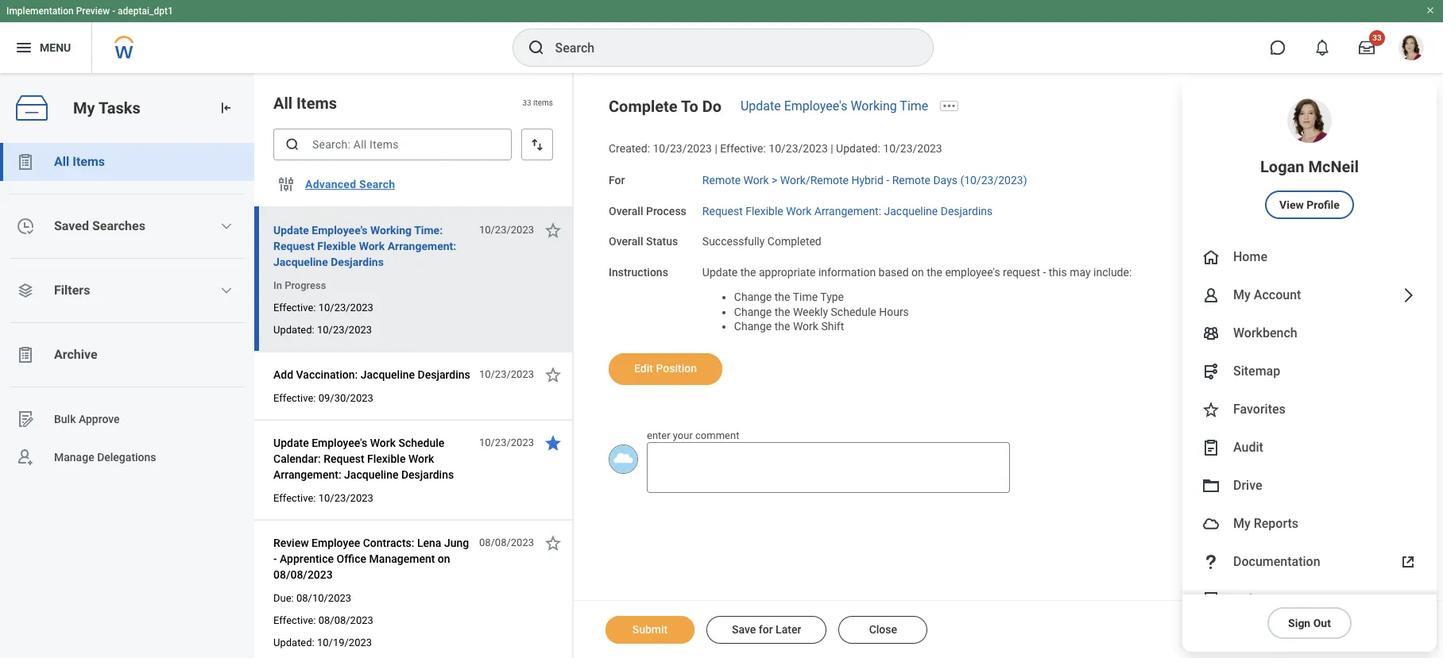 Task type: vqa. For each thing, say whether or not it's contained in the screenshot.
the leftmost the Working
yes



Task type: describe. For each thing, give the bounding box(es) containing it.
help
[[1234, 593, 1260, 608]]

tasks
[[99, 98, 140, 117]]

overall process
[[609, 205, 687, 217]]

manage delegations link
[[0, 439, 254, 477]]

review employee contracts: lena jung - apprentice office management on 08/08/2023 button
[[273, 534, 471, 585]]

add
[[273, 369, 293, 382]]

10/19/2023
[[317, 637, 372, 649]]

management
[[369, 553, 435, 566]]

updated: for review employee contracts: lena jung - apprentice office management on 08/08/2023
[[273, 637, 315, 649]]

change the time type change the weekly schedule hours change the work shift
[[734, 291, 909, 333]]

for
[[759, 624, 773, 637]]

review employee contracts: lena jung - apprentice office management on 08/08/2023
[[273, 537, 469, 582]]

the down successfully completed
[[741, 266, 756, 279]]

add vaccination: jacqueline desjardins
[[273, 369, 470, 382]]

- inside logan mcneil banner
[[112, 6, 115, 17]]

menu button
[[0, 22, 92, 73]]

perspective image
[[16, 281, 35, 300]]

desjardins inside update employee's work schedule calendar: request flexible work arrangement: jacqueline desjardins
[[401, 469, 454, 482]]

filters button
[[0, 272, 254, 310]]

33 for 33
[[1373, 33, 1382, 42]]

documentation menu item
[[1183, 544, 1437, 582]]

working for time:
[[370, 224, 412, 237]]

updated: 10/19/2023
[[273, 637, 372, 649]]

desjardins inside 'button'
[[418, 369, 470, 382]]

include:
[[1094, 266, 1132, 279]]

out
[[1314, 618, 1331, 630]]

manage delegations
[[54, 451, 156, 464]]

profile
[[1307, 199, 1340, 211]]

document image
[[1202, 591, 1221, 610]]

in progress
[[273, 280, 326, 292]]

inbox large image
[[1359, 40, 1375, 56]]

created: 10/23/2023 | effective: 10/23/2023 | updated: 10/23/2023
[[609, 142, 942, 155]]

bulk approve
[[54, 413, 120, 426]]

effective: down in progress
[[273, 302, 316, 314]]

flexible inside update employee's work schedule calendar: request flexible work arrangement: jacqueline desjardins
[[367, 453, 406, 466]]

menu
[[40, 41, 71, 54]]

1 remote from the left
[[702, 174, 741, 187]]

work inside update employee's working time: request flexible work arrangement: jacqueline desjardins
[[359, 240, 385, 253]]

user plus image
[[16, 448, 35, 467]]

close button
[[839, 617, 928, 645]]

justify image
[[14, 38, 33, 57]]

clipboard image
[[16, 153, 35, 172]]

jung
[[444, 537, 469, 550]]

archive
[[54, 347, 97, 362]]

1 effective: 10/23/2023 from the top
[[273, 302, 373, 314]]

edit position
[[634, 362, 697, 375]]

jacqueline inside 'button'
[[361, 369, 415, 382]]

request
[[1003, 266, 1040, 279]]

arrangement: inside update employee's work schedule calendar: request flexible work arrangement: jacqueline desjardins
[[273, 469, 341, 482]]

the left shift
[[775, 321, 790, 333]]

calendar:
[[273, 453, 321, 466]]

- left this in the top of the page
[[1043, 266, 1046, 279]]

view printable version (pdf) image
[[1307, 100, 1326, 119]]

progress
[[285, 280, 326, 292]]

close environment banner image
[[1426, 6, 1435, 15]]

implementation
[[6, 6, 74, 17]]

enter your comment
[[647, 430, 739, 442]]

schedule inside change the time type change the weekly schedule hours change the work shift
[[831, 306, 876, 318]]

effective: down "due:"
[[273, 615, 316, 627]]

process
[[646, 205, 687, 217]]

my for my account
[[1234, 288, 1251, 303]]

overall status
[[609, 235, 678, 248]]

sign
[[1288, 618, 1311, 630]]

lena
[[417, 537, 441, 550]]

request inside update employee's work schedule calendar: request flexible work arrangement: jacqueline desjardins
[[324, 453, 364, 466]]

my for my tasks
[[73, 98, 95, 117]]

searches
[[92, 219, 145, 234]]

workbench menu item
[[1183, 315, 1437, 353]]

item list element
[[254, 73, 574, 659]]

enter your comment text field
[[647, 443, 1010, 494]]

delegations
[[97, 451, 156, 464]]

documentation
[[1234, 555, 1321, 570]]

2 horizontal spatial flexible
[[746, 205, 784, 217]]

all items button
[[0, 143, 254, 181]]

audit menu item
[[1183, 429, 1437, 467]]

the left weekly
[[775, 306, 790, 318]]

0 vertical spatial request
[[702, 205, 743, 217]]

manage
[[54, 451, 94, 464]]

all items inside item list element
[[273, 94, 337, 113]]

star image inside "favorites" "menu item"
[[1202, 401, 1221, 420]]

star image for review employee contracts: lena jung - apprentice office management on 08/08/2023
[[544, 534, 563, 553]]

list containing all items
[[0, 143, 254, 477]]

paste image
[[1202, 439, 1221, 458]]

effective: 09/30/2023
[[273, 393, 373, 405]]

chevron right image
[[1399, 286, 1418, 305]]

employee's for update employee's working time
[[784, 99, 848, 114]]

search
[[359, 178, 395, 191]]

all inside button
[[54, 154, 69, 169]]

comment
[[696, 430, 739, 442]]

items inside item list element
[[296, 94, 337, 113]]

workbench
[[1234, 326, 1298, 341]]

view
[[1280, 199, 1304, 211]]

to
[[681, 97, 698, 116]]

saved searches
[[54, 219, 145, 234]]

may
[[1070, 266, 1091, 279]]

jacqueline down days
[[884, 205, 938, 217]]

enter
[[647, 430, 670, 442]]

weekly
[[793, 306, 828, 318]]

update employee's work schedule calendar: request flexible work arrangement: jacqueline desjardins
[[273, 437, 454, 482]]

search image
[[285, 137, 300, 153]]

2 change from the top
[[734, 306, 772, 318]]

overall status element
[[702, 226, 822, 250]]

filters
[[54, 283, 90, 298]]

effective: down add
[[273, 393, 316, 405]]

vaccination:
[[296, 369, 358, 382]]

save
[[732, 624, 756, 637]]

update employee's work schedule calendar: request flexible work arrangement: jacqueline desjardins button
[[273, 434, 471, 485]]

saved searches button
[[0, 207, 254, 246]]

sign out
[[1288, 618, 1331, 630]]

successfully completed
[[702, 235, 822, 248]]

1 horizontal spatial on
[[912, 266, 924, 279]]

view profile
[[1280, 199, 1340, 211]]

my account
[[1234, 288, 1301, 303]]

remote work > work/remote hybrid - remote days (10/23/2023) link
[[702, 171, 1027, 187]]

update for update the appropriate information based on the employee's request - this may include:
[[702, 266, 738, 279]]

3 change from the top
[[734, 321, 772, 333]]

complete
[[609, 97, 678, 116]]

shift
[[821, 321, 844, 333]]

due:
[[273, 593, 294, 605]]

1 | from the left
[[715, 142, 718, 155]]

star image for add vaccination: jacqueline desjardins
[[544, 366, 563, 385]]

completed
[[768, 235, 822, 248]]

>
[[772, 174, 778, 187]]

logan mcneil banner
[[0, 0, 1443, 653]]

home menu item
[[1183, 238, 1437, 277]]

later
[[776, 624, 801, 637]]

remote work > work/remote hybrid - remote days (10/23/2023)
[[702, 174, 1027, 187]]

folder open image
[[1202, 477, 1221, 496]]

transformation import image
[[218, 100, 234, 116]]

0 vertical spatial time
[[900, 99, 929, 114]]

office
[[337, 553, 366, 566]]

my tasks
[[73, 98, 140, 117]]

logan mcneil menu item
[[1183, 79, 1437, 238]]

preview
[[76, 6, 110, 17]]

days
[[933, 174, 958, 187]]

home image
[[1202, 248, 1221, 267]]



Task type: locate. For each thing, give the bounding box(es) containing it.
star image
[[544, 434, 563, 453]]

effective: 10/23/2023 up updated: 10/23/2023
[[273, 302, 373, 314]]

request flexible work arrangement: jacqueline desjardins link
[[702, 201, 993, 217]]

sort image
[[529, 137, 545, 153]]

my left tasks
[[73, 98, 95, 117]]

2 horizontal spatial request
[[702, 205, 743, 217]]

1 horizontal spatial 33
[[1373, 33, 1382, 42]]

mcneil
[[1309, 157, 1359, 176]]

sitemap menu item
[[1183, 353, 1437, 391]]

1 vertical spatial ext link image
[[1399, 591, 1418, 610]]

help menu item
[[1183, 582, 1437, 620]]

0 horizontal spatial working
[[370, 224, 412, 237]]

1 ext link image from the top
[[1399, 553, 1418, 572]]

arrangement: inside update employee's working time: request flexible work arrangement: jacqueline desjardins
[[388, 240, 456, 253]]

2 vertical spatial arrangement:
[[273, 469, 341, 482]]

working inside update employee's working time: request flexible work arrangement: jacqueline desjardins
[[370, 224, 412, 237]]

ext link image inside help menu item
[[1399, 591, 1418, 610]]

0 vertical spatial employee's
[[784, 99, 848, 114]]

1 vertical spatial updated:
[[273, 324, 315, 336]]

updated:
[[836, 142, 881, 155], [273, 324, 315, 336], [273, 637, 315, 649]]

1 vertical spatial my
[[1234, 288, 1251, 303]]

created:
[[609, 142, 650, 155]]

request flexible work arrangement: jacqueline desjardins
[[702, 205, 993, 217]]

2 vertical spatial flexible
[[367, 453, 406, 466]]

save for later button
[[707, 617, 827, 645]]

my
[[73, 98, 95, 117], [1234, 288, 1251, 303], [1234, 517, 1251, 532]]

employee's inside update employee's work schedule calendar: request flexible work arrangement: jacqueline desjardins
[[312, 437, 367, 450]]

items up search icon
[[296, 94, 337, 113]]

for
[[609, 174, 625, 187]]

0 vertical spatial all items
[[273, 94, 337, 113]]

all up search icon
[[273, 94, 293, 113]]

effective: 10/23/2023
[[273, 302, 373, 314], [273, 493, 373, 505]]

working left time: on the top
[[370, 224, 412, 237]]

rename image
[[16, 410, 35, 429]]

update employee's working time
[[741, 99, 929, 114]]

working up remote work > work/remote hybrid - remote days (10/23/2023) link in the top of the page
[[851, 99, 897, 114]]

employee's
[[784, 99, 848, 114], [312, 224, 368, 237], [312, 437, 367, 450]]

1 horizontal spatial working
[[851, 99, 897, 114]]

endpoints image
[[1202, 362, 1221, 382]]

items down my tasks
[[73, 154, 105, 169]]

update employee's working time: request flexible work arrangement: jacqueline desjardins
[[273, 224, 456, 269]]

instructions
[[609, 266, 668, 279]]

0 vertical spatial change
[[734, 291, 772, 303]]

items
[[296, 94, 337, 113], [73, 154, 105, 169]]

all items up search icon
[[273, 94, 337, 113]]

my reports menu item
[[1183, 505, 1437, 544]]

request up successfully
[[702, 205, 743, 217]]

flexible up overall status element
[[746, 205, 784, 217]]

1 vertical spatial overall
[[609, 235, 643, 248]]

0 vertical spatial working
[[851, 99, 897, 114]]

update for update employee's working time: request flexible work arrangement: jacqueline desjardins
[[273, 224, 309, 237]]

action bar region
[[574, 601, 1443, 659]]

chevron down image
[[220, 285, 233, 297]]

0 vertical spatial all
[[273, 94, 293, 113]]

1 vertical spatial request
[[273, 240, 315, 253]]

0 horizontal spatial on
[[438, 553, 450, 566]]

jacqueline inside update employee's work schedule calendar: request flexible work arrangement: jacqueline desjardins
[[344, 469, 399, 482]]

overall up 'instructions'
[[609, 235, 643, 248]]

status
[[646, 235, 678, 248]]

- down review
[[273, 553, 277, 566]]

due: 08/10/2023
[[273, 593, 351, 605]]

ext link image for documentation
[[1399, 553, 1418, 572]]

0 vertical spatial ext link image
[[1399, 553, 1418, 572]]

|
[[715, 142, 718, 155], [831, 142, 833, 155]]

1 horizontal spatial request
[[324, 453, 364, 466]]

2 vertical spatial updated:
[[273, 637, 315, 649]]

1 horizontal spatial time
[[900, 99, 929, 114]]

submit
[[632, 624, 668, 637]]

request up in progress
[[273, 240, 315, 253]]

list
[[0, 143, 254, 477]]

logan mcneil menu
[[1183, 79, 1437, 653]]

this
[[1049, 266, 1067, 279]]

33 left items
[[522, 99, 531, 108]]

clipboard image
[[16, 346, 35, 365]]

appropriate
[[759, 266, 816, 279]]

notifications large image
[[1315, 40, 1331, 56]]

updated: down effective: 08/08/2023
[[273, 637, 315, 649]]

2 ext link image from the top
[[1399, 591, 1418, 610]]

| down the do
[[715, 142, 718, 155]]

all items right clipboard image
[[54, 154, 105, 169]]

0 horizontal spatial request
[[273, 240, 315, 253]]

1 vertical spatial flexible
[[317, 240, 356, 253]]

clock check image
[[16, 217, 35, 236]]

employee's for update employee's working time: request flexible work arrangement: jacqueline desjardins
[[312, 224, 368, 237]]

1 vertical spatial effective: 10/23/2023
[[273, 493, 373, 505]]

0 vertical spatial arrangement:
[[814, 205, 882, 217]]

the left employee's
[[927, 266, 943, 279]]

2 overall from the top
[[609, 235, 643, 248]]

update up calendar:
[[273, 437, 309, 450]]

effective: down calendar:
[[273, 493, 316, 505]]

1 horizontal spatial remote
[[892, 174, 931, 187]]

working for time
[[851, 99, 897, 114]]

update for update employee's work schedule calendar: request flexible work arrangement: jacqueline desjardins
[[273, 437, 309, 450]]

2 | from the left
[[831, 142, 833, 155]]

1 horizontal spatial all
[[273, 94, 293, 113]]

working
[[851, 99, 897, 114], [370, 224, 412, 237]]

request inside update employee's working time: request flexible work arrangement: jacqueline desjardins
[[273, 240, 315, 253]]

overall
[[609, 205, 643, 217], [609, 235, 643, 248]]

advanced search
[[305, 178, 395, 191]]

apprentice
[[280, 553, 334, 566]]

2 effective: 10/23/2023 from the top
[[273, 493, 373, 505]]

edit
[[634, 362, 653, 375]]

favorites menu item
[[1183, 391, 1437, 429]]

on
[[912, 266, 924, 279], [438, 553, 450, 566]]

bulk
[[54, 413, 76, 426]]

effective: down the do
[[720, 142, 766, 155]]

position
[[656, 362, 697, 375]]

search image
[[527, 38, 546, 57]]

adeptai_dpt1
[[118, 6, 173, 17]]

effective: 10/23/2023 up 'employee'
[[273, 493, 373, 505]]

jacqueline
[[884, 205, 938, 217], [273, 256, 328, 269], [361, 369, 415, 382], [344, 469, 399, 482]]

1 vertical spatial 08/08/2023
[[273, 569, 333, 582]]

employee's for update employee's work schedule calendar: request flexible work arrangement: jacqueline desjardins
[[312, 437, 367, 450]]

overall down for
[[609, 205, 643, 217]]

drive menu item
[[1183, 467, 1437, 505]]

update for update employee's working time
[[741, 99, 781, 114]]

0 horizontal spatial schedule
[[399, 437, 445, 450]]

complete to do
[[609, 97, 722, 116]]

question image
[[1202, 553, 1221, 572]]

my reports
[[1234, 517, 1299, 532]]

update up created: 10/23/2023 | effective: 10/23/2023 | updated: 10/23/2023
[[741, 99, 781, 114]]

0 vertical spatial my
[[73, 98, 95, 117]]

employee's inside update employee's working time: request flexible work arrangement: jacqueline desjardins
[[312, 224, 368, 237]]

| up work/remote
[[831, 142, 833, 155]]

remote left >
[[702, 174, 741, 187]]

2 vertical spatial request
[[324, 453, 364, 466]]

0 horizontal spatial time
[[793, 291, 818, 303]]

star image for update employee's working time: request flexible work arrangement: jacqueline desjardins
[[544, 221, 563, 240]]

0 vertical spatial 33
[[1373, 33, 1382, 42]]

all right clipboard image
[[54, 154, 69, 169]]

(10/23/2023)
[[960, 174, 1027, 187]]

- right the 'preview'
[[112, 6, 115, 17]]

1 horizontal spatial |
[[831, 142, 833, 155]]

1 vertical spatial schedule
[[399, 437, 445, 450]]

desjardins
[[941, 205, 993, 217], [331, 256, 384, 269], [418, 369, 470, 382], [401, 469, 454, 482]]

0 horizontal spatial 33
[[522, 99, 531, 108]]

request right calendar:
[[324, 453, 364, 466]]

0 horizontal spatial remote
[[702, 174, 741, 187]]

Search Workday  search field
[[555, 30, 900, 65]]

1 horizontal spatial flexible
[[367, 453, 406, 466]]

1 vertical spatial working
[[370, 224, 412, 237]]

logan mcneil image
[[1399, 35, 1424, 60]]

updated: down in progress
[[273, 324, 315, 336]]

based
[[879, 266, 909, 279]]

change
[[734, 291, 772, 303], [734, 306, 772, 318], [734, 321, 772, 333]]

1 vertical spatial change
[[734, 306, 772, 318]]

review
[[273, 537, 309, 550]]

avatar image
[[1202, 515, 1221, 534]]

0 vertical spatial effective: 10/23/2023
[[273, 302, 373, 314]]

items
[[533, 99, 553, 108]]

home
[[1234, 250, 1268, 265]]

0 vertical spatial overall
[[609, 205, 643, 217]]

my right user image
[[1234, 288, 1251, 303]]

flexible inside update employee's working time: request flexible work arrangement: jacqueline desjardins
[[317, 240, 356, 253]]

information
[[819, 266, 876, 279]]

logan
[[1261, 157, 1305, 176]]

the
[[741, 266, 756, 279], [927, 266, 943, 279], [775, 291, 790, 303], [775, 306, 790, 318], [775, 321, 790, 333]]

update down successfully
[[702, 266, 738, 279]]

updated: up remote work > work/remote hybrid - remote days (10/23/2023) link in the top of the page
[[836, 142, 881, 155]]

08/08/2023 right jung
[[479, 537, 534, 549]]

jacqueline up in progress
[[273, 256, 328, 269]]

all
[[273, 94, 293, 113], [54, 154, 69, 169]]

arrangement: inside request flexible work arrangement: jacqueline desjardins link
[[814, 205, 882, 217]]

remote left days
[[892, 174, 931, 187]]

1 overall from the top
[[609, 205, 643, 217]]

33 inside 33 "button"
[[1373, 33, 1382, 42]]

jacqueline up contracts:
[[344, 469, 399, 482]]

the down appropriate
[[775, 291, 790, 303]]

update down configure icon
[[273, 224, 309, 237]]

0 vertical spatial on
[[912, 266, 924, 279]]

request
[[702, 205, 743, 217], [273, 240, 315, 253], [324, 453, 364, 466]]

08/08/2023 down the apprentice
[[273, 569, 333, 582]]

save for later
[[732, 624, 801, 637]]

in
[[273, 280, 282, 292]]

on inside review employee contracts: lena jung - apprentice office management on 08/08/2023
[[438, 553, 450, 566]]

chevron down image
[[220, 220, 233, 233]]

approve
[[79, 413, 120, 426]]

time:
[[414, 224, 443, 237]]

employee's up created: 10/23/2023 | effective: 10/23/2023 | updated: 10/23/2023
[[784, 99, 848, 114]]

2 vertical spatial 08/08/2023
[[318, 615, 373, 627]]

arrangement: down time: on the top
[[388, 240, 456, 253]]

33 inside item list element
[[522, 99, 531, 108]]

employee's up calendar:
[[312, 437, 367, 450]]

successfully
[[702, 235, 765, 248]]

09/30/2023
[[318, 393, 373, 405]]

0 horizontal spatial all items
[[54, 154, 105, 169]]

overall for overall status
[[609, 235, 643, 248]]

user image
[[1202, 286, 1221, 305]]

on right "based"
[[912, 266, 924, 279]]

2 vertical spatial my
[[1234, 517, 1251, 532]]

1 horizontal spatial schedule
[[831, 306, 876, 318]]

- inside review employee contracts: lena jung - apprentice office management on 08/08/2023
[[273, 553, 277, 566]]

1 vertical spatial all
[[54, 154, 69, 169]]

1 horizontal spatial all items
[[273, 94, 337, 113]]

1 horizontal spatial items
[[296, 94, 337, 113]]

1 vertical spatial employee's
[[312, 224, 368, 237]]

2 horizontal spatial arrangement:
[[814, 205, 882, 217]]

update employee's working time: request flexible work arrangement: jacqueline desjardins button
[[273, 221, 471, 272]]

0 horizontal spatial items
[[73, 154, 105, 169]]

33 for 33 items
[[522, 99, 531, 108]]

archive button
[[0, 336, 254, 374]]

audit
[[1234, 441, 1264, 456]]

ext link image
[[1399, 553, 1418, 572], [1399, 591, 1418, 610]]

star image
[[544, 221, 563, 240], [544, 366, 563, 385], [1202, 401, 1221, 420], [544, 534, 563, 553]]

Search: All Items text field
[[273, 129, 512, 161]]

desjardins inside update employee's working time: request flexible work arrangement: jacqueline desjardins
[[331, 256, 384, 269]]

flexible down 09/30/2023
[[367, 453, 406, 466]]

jacqueline up 09/30/2023
[[361, 369, 415, 382]]

flexible up the progress
[[317, 240, 356, 253]]

2 remote from the left
[[892, 174, 931, 187]]

1 vertical spatial on
[[438, 553, 450, 566]]

-
[[112, 6, 115, 17], [886, 174, 890, 187], [1043, 266, 1046, 279], [273, 553, 277, 566]]

0 horizontal spatial arrangement:
[[273, 469, 341, 482]]

my account menu item
[[1183, 277, 1437, 315]]

employee's down advanced
[[312, 224, 368, 237]]

account
[[1254, 288, 1301, 303]]

my tasks element
[[0, 73, 254, 659]]

overall for overall process
[[609, 205, 643, 217]]

1 vertical spatial all items
[[54, 154, 105, 169]]

0 vertical spatial schedule
[[831, 306, 876, 318]]

contact card matrix manager image
[[1202, 324, 1221, 343]]

contracts:
[[363, 537, 414, 550]]

on down jung
[[438, 553, 450, 566]]

jacqueline inside update employee's working time: request flexible work arrangement: jacqueline desjardins
[[273, 256, 328, 269]]

my for my reports
[[1234, 517, 1251, 532]]

08/08/2023 up the 10/19/2023
[[318, 615, 373, 627]]

33 left logan mcneil icon
[[1373, 33, 1382, 42]]

reports
[[1254, 517, 1299, 532]]

bulk approve link
[[0, 401, 254, 439]]

10/23/2023
[[653, 142, 712, 155], [769, 142, 828, 155], [883, 142, 942, 155], [479, 224, 534, 236], [318, 302, 373, 314], [317, 324, 372, 336], [479, 369, 534, 381], [479, 437, 534, 449], [318, 493, 373, 505]]

08/08/2023 inside review employee contracts: lena jung - apprentice office management on 08/08/2023
[[273, 569, 333, 582]]

- right hybrid
[[886, 174, 890, 187]]

1 vertical spatial 33
[[522, 99, 531, 108]]

1 vertical spatial arrangement:
[[388, 240, 456, 253]]

time inside change the time type change the weekly schedule hours change the work shift
[[793, 291, 818, 303]]

1 horizontal spatial arrangement:
[[388, 240, 456, 253]]

1 change from the top
[[734, 291, 772, 303]]

arrangement:
[[814, 205, 882, 217], [388, 240, 456, 253], [273, 469, 341, 482]]

0 vertical spatial flexible
[[746, 205, 784, 217]]

0 vertical spatial items
[[296, 94, 337, 113]]

update inside update employee's working time: request flexible work arrangement: jacqueline desjardins
[[273, 224, 309, 237]]

updated: for update employee's working time: request flexible work arrangement: jacqueline desjardins
[[273, 324, 315, 336]]

update inside update employee's work schedule calendar: request flexible work arrangement: jacqueline desjardins
[[273, 437, 309, 450]]

all inside item list element
[[273, 94, 293, 113]]

items inside button
[[73, 154, 105, 169]]

do
[[702, 97, 722, 116]]

0 horizontal spatial all
[[54, 154, 69, 169]]

ext link image for help
[[1399, 591, 1418, 610]]

arrangement: down remote work > work/remote hybrid - remote days (10/23/2023)
[[814, 205, 882, 217]]

saved
[[54, 219, 89, 234]]

my right avatar
[[1234, 517, 1251, 532]]

0 horizontal spatial |
[[715, 142, 718, 155]]

1 vertical spatial time
[[793, 291, 818, 303]]

implementation preview -   adeptai_dpt1
[[6, 6, 173, 17]]

0 vertical spatial 08/08/2023
[[479, 537, 534, 549]]

2 vertical spatial change
[[734, 321, 772, 333]]

0 horizontal spatial flexible
[[317, 240, 356, 253]]

schedule inside update employee's work schedule calendar: request flexible work arrangement: jacqueline desjardins
[[399, 437, 445, 450]]

2 vertical spatial employee's
[[312, 437, 367, 450]]

add vaccination: jacqueline desjardins button
[[273, 366, 471, 385]]

0 vertical spatial updated:
[[836, 142, 881, 155]]

effective: 08/08/2023
[[273, 615, 373, 627]]

configure image
[[277, 175, 296, 194]]

work inside change the time type change the weekly schedule hours change the work shift
[[793, 321, 819, 333]]

all items inside button
[[54, 154, 105, 169]]

favorites
[[1234, 402, 1286, 417]]

hybrid
[[852, 174, 884, 187]]

arrangement: down calendar:
[[273, 469, 341, 482]]

1 vertical spatial items
[[73, 154, 105, 169]]



